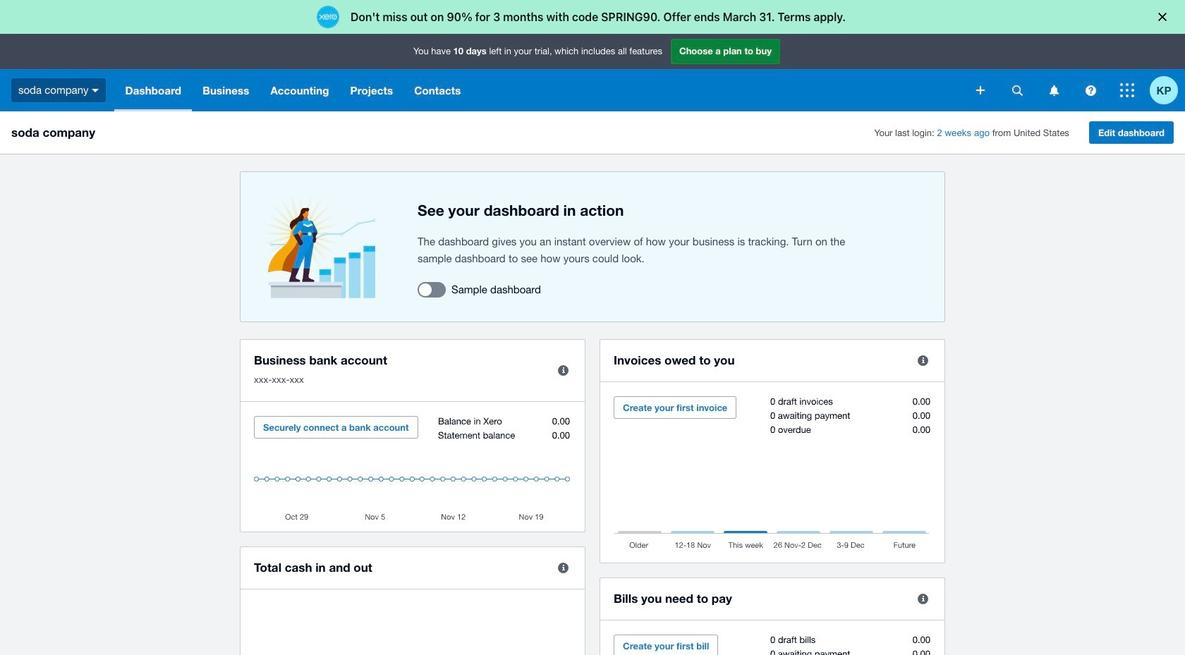 Task type: describe. For each thing, give the bounding box(es) containing it.
0 horizontal spatial svg image
[[976, 86, 985, 95]]

empty state bank feed widget with a tooltip explaining the feature. includes a 'securely connect a bank account' button and a data-less flat line graph marking four weekly dates, indicating future account balance tracking. image
[[254, 416, 571, 521]]

empty state of the invoices widget with a 'create your first invoice' button and an empty column graph. image
[[614, 396, 931, 552]]

cartoon office workers image
[[262, 194, 375, 300]]

1 horizontal spatial svg image
[[1049, 85, 1058, 96]]



Task type: locate. For each thing, give the bounding box(es) containing it.
banner
[[0, 34, 1185, 111]]

dialog
[[0, 0, 1185, 34]]

svg image
[[1049, 85, 1058, 96], [976, 86, 985, 95]]

empty state of the bills widget with a 'create your first bill' button and an unpopulated column graph. image
[[614, 635, 931, 655]]

svg image
[[1120, 83, 1134, 97], [1012, 85, 1023, 96], [1085, 85, 1096, 96], [92, 89, 99, 92]]



Task type: vqa. For each thing, say whether or not it's contained in the screenshot.
dialog
yes



